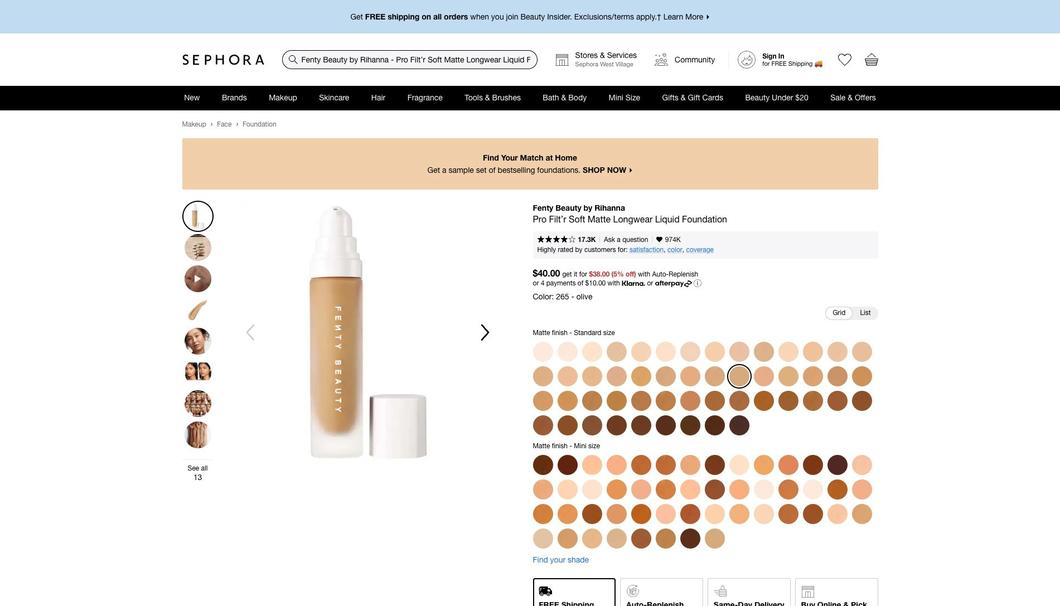 Task type: describe. For each thing, give the bounding box(es) containing it.
Search search field
[[283, 51, 537, 69]]

220 light medium with warm peach undertones image
[[680, 479, 700, 499]]

150 light with neutral undertones image
[[754, 504, 774, 524]]

175 light with warm neutral undertones image
[[607, 528, 627, 549]]

425 medium deep with warm olive undertones image
[[631, 528, 651, 549]]

335 medium with warm neutral undertones image
[[656, 528, 676, 549]]

410 medium deep with warm golden undertones image
[[827, 479, 848, 499]]

330 for tan skin with warm undertones image
[[557, 391, 578, 411]]

sephora homepage image
[[182, 54, 264, 65]]

420 medium deep with warm golden undertones image
[[656, 455, 676, 475]]

370 for tan skin with warm neutral undertones image
[[680, 391, 700, 411]]

498 for very rich, deep skin with neutral undertones image
[[729, 415, 749, 435]]

370 medium deep with warm golden undertones image
[[778, 455, 798, 475]]

300 medium with warm golden undertones image
[[607, 504, 627, 524]]

360 medium deep with neutral undertones image
[[656, 479, 676, 499]]

150 for light skin with neutral undertones image
[[680, 342, 700, 362]]

470 for deep skin with cool neutral undertones image
[[607, 415, 627, 435]]

225 neutral olive image
[[582, 366, 602, 386]]

350 medium deep with warm neutral undertones image
[[778, 479, 798, 499]]

280 for medium to tan skin with neutral undertones image
[[754, 366, 774, 386]]

130 for fair skin with warm olive undertones image
[[631, 342, 651, 362]]

490 for very deep skin with neutral undertones image
[[680, 415, 700, 435]]

235 light medium with warm golden undertones image
[[754, 455, 774, 475]]

260 medium with neutral undertones image
[[533, 479, 553, 499]]

175 warm neutral image
[[754, 342, 774, 362]]

125 neutral image
[[607, 342, 627, 362]]

120 for fair skin with neutral undertones image
[[582, 342, 602, 362]]

420 for tan to deep skin with warm undertones image
[[803, 391, 823, 411]]

425 warm olive image
[[827, 391, 848, 411]]

450 for deep skin with neutral undertones image
[[582, 415, 602, 435]]

go to basket image
[[865, 53, 878, 66]]

440 deep with warm bronze undertones image
[[680, 504, 700, 524]]

190 for light to medium skin with warm undertones image
[[827, 342, 848, 362]]

300 for medium to tan skin with warm undertones image
[[827, 366, 848, 386]]

445 for deep skin with warm olive undertones image
[[557, 415, 578, 435]]

140 for light skin with warm yellow undertones image
[[656, 342, 676, 362]]

310 for medium to tan skin with warm yellow undertones image
[[852, 366, 872, 386]]

345 medium deep with warm olive undertones image
[[533, 504, 553, 524]]

495 for very deep skin with cool undertones image
[[705, 415, 725, 435]]

480 deep with warm golden undertones image
[[705, 455, 725, 475]]

170 light with cool pink undertones image
[[852, 455, 872, 475]]

100 light with neutral undertones image
[[803, 479, 823, 499]]

130 light with warm olive undertones image
[[557, 479, 578, 499]]

4 stars element
[[537, 236, 575, 244]]

100 for very fair skin with neutral undertones image
[[533, 342, 553, 362]]

240 light medium with warm golden undertones image
[[680, 455, 700, 475]]

230 for medium skin with neutral undertones image
[[607, 366, 627, 386]]

120 light with neutral undertones image
[[582, 479, 602, 499]]

290 medium with warm olive undertones image
[[729, 504, 749, 524]]

210 light medium with netural undertones image
[[852, 479, 872, 499]]

250 light medium with warm peach undertones image
[[729, 479, 749, 499]]

498 deep with neutral undertones image
[[827, 455, 848, 475]]

350 for tan skin with cool neutral undertones image
[[631, 391, 651, 411]]

400 for tan to deep skin with very warm undertones image
[[754, 391, 774, 411]]

235 for medium skin with warm undertones image
[[631, 366, 651, 386]]



Task type: locate. For each thing, give the bounding box(es) containing it.
video image
[[184, 265, 211, 292]]

280 medium with warm neutral undertones image
[[607, 455, 627, 475]]

160 for light skin with cool peach undertones image
[[705, 342, 725, 362]]

250 for medium skin with warm peach undertones image
[[680, 366, 700, 386]]

485 deep with neutral undertones image
[[680, 528, 700, 549]]

295 medium with warm neutral undertones image
[[852, 504, 872, 524]]

170 for light skin with cool undertones image
[[729, 342, 749, 362]]

265 olive - selected image
[[729, 366, 749, 386]]

210 for light to medium skin with warm neutral undertones image
[[533, 366, 553, 386]]

290 for medium to tan skin with warm olive undertones image
[[778, 366, 798, 386]]

185 for light to medium skin with neutral undertones image
[[803, 342, 823, 362]]

learn more image
[[694, 279, 702, 287]]

160 light with warm peach undertones image
[[705, 504, 725, 524]]

485 neutral image
[[656, 415, 676, 435]]

430 deep with warm golden undertones image
[[803, 504, 823, 524]]

450 deep with neutral undertones image
[[705, 479, 725, 499]]

180 for light skin with warm undertones image
[[778, 342, 798, 362]]

None field
[[282, 50, 537, 69]]

480 for deep skin with cool undertones image
[[631, 415, 651, 435]]

None search field
[[282, 50, 537, 69]]

265 medium with olive undertones image
[[705, 528, 725, 549]]

295 warm neutral image
[[803, 366, 823, 386]]

440 for deep skin with warm undertones image
[[533, 415, 553, 435]]

140 light with warm yellow undertones image
[[729, 455, 749, 475]]

240 for medium skin with warm yellow undertones image
[[656, 366, 676, 386]]

390 for tan to deep skin with warm yellow undertones image
[[729, 391, 749, 411]]

345 for tan skin with warm olive undertones image
[[607, 391, 627, 411]]

390 medium deep with warm yellow undertones image
[[778, 504, 798, 524]]

400 medium deep with warm golden undertones image
[[631, 504, 651, 524]]

110 light with cool pink undertones image
[[754, 479, 774, 499]]

200 for light to medium skin with cool undertones image
[[852, 342, 872, 362]]

310 medium with warm golden undertones image
[[557, 504, 578, 524]]

200 light medium with cool pink undertones image
[[656, 504, 676, 524]]

430 for deep skin with warm golden undertones image
[[852, 391, 872, 411]]

110 for very fair skin with cool pink undertones image
[[557, 342, 578, 362]]

315 warm neutral image
[[533, 391, 553, 411]]

125 light with neutral undertones image
[[533, 528, 553, 549]]

315 medium with warm neutral undertones image
[[557, 528, 578, 549]]

260 for medium skin with neutral undertones image
[[705, 366, 725, 386]]

185 light medium with neutral undertones image
[[582, 455, 602, 475]]

470 deep with warm golden undertones image
[[803, 455, 823, 475]]

230 light medium with neutral undertones image
[[631, 479, 651, 499]]

335 warm neutral image
[[582, 391, 602, 411]]

385 for tan to deep skin with neutral undertones image
[[705, 391, 725, 411]]

klarna image
[[622, 280, 645, 286]]

220 for light to medium skin with warm undertones image
[[557, 366, 578, 386]]

afterpay image
[[655, 281, 692, 287]]

330 medium with warm golden undertones image
[[607, 479, 627, 499]]

445 deep with warm olive undertones image
[[582, 504, 602, 524]]

190 light medium with warm yellow undertones image
[[827, 504, 848, 524]]

360 for tan skin with neutral undertones image
[[656, 391, 676, 411]]

495 deep with warm bronze undertones image
[[557, 455, 578, 475]]

385 medium deep with neutral undertones image
[[631, 455, 651, 475]]

490 deep with neutral undertones image
[[533, 455, 553, 475]]

225 light medium with neutral olive undertones image
[[582, 528, 602, 549]]



Task type: vqa. For each thing, say whether or not it's contained in the screenshot.
110 light with cool pink undertones IMAGE
yes



